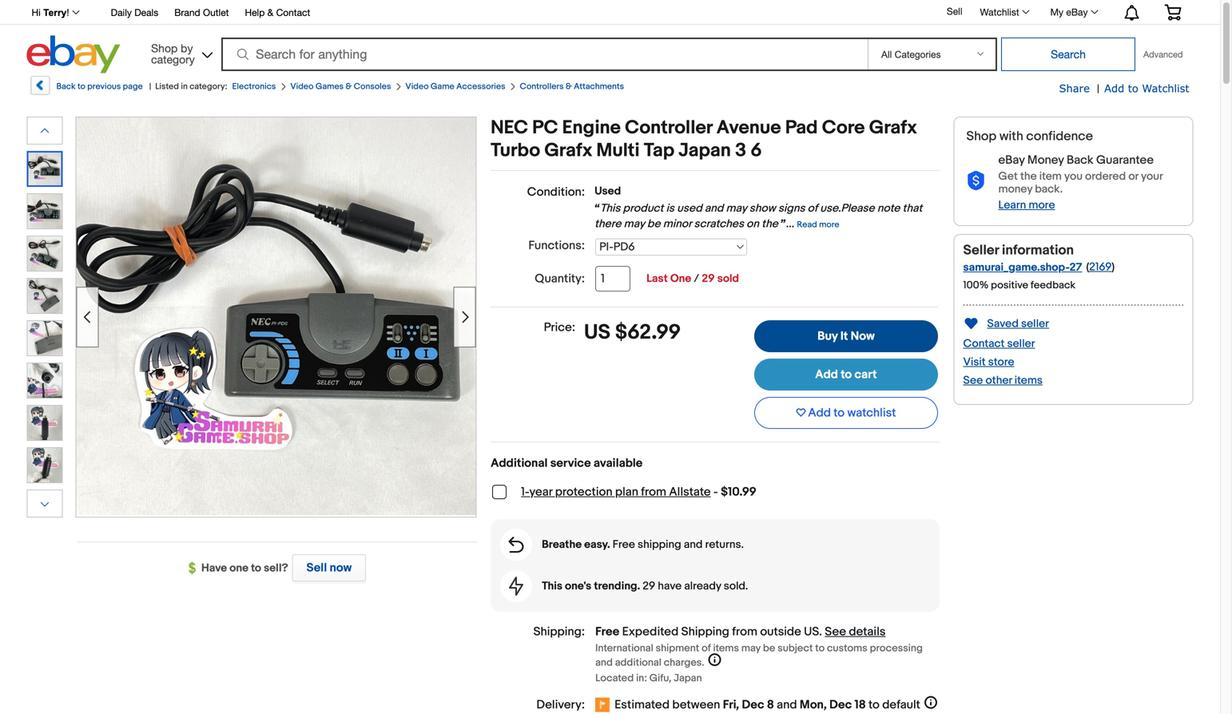 Task type: locate. For each thing, give the bounding box(es) containing it.
| left listed
[[149, 82, 151, 92]]

0 vertical spatial this
[[600, 202, 621, 215]]

watchlist inside share | add to watchlist
[[1142, 82, 1190, 94]]

1 vertical spatial more
[[819, 220, 840, 230]]

dollar sign image
[[189, 562, 201, 575]]

0 horizontal spatial this
[[542, 580, 563, 593]]

1 horizontal spatial shop
[[967, 129, 997, 144]]

100%
[[963, 279, 989, 292]]

additional
[[615, 657, 662, 669]]

with details__icon image left get
[[967, 171, 986, 191]]

page
[[123, 82, 143, 92]]

0 horizontal spatial 29
[[643, 580, 655, 593]]

last
[[647, 272, 668, 286]]

more
[[1029, 199, 1055, 212], [819, 220, 840, 230]]

seller inside contact seller visit store see other items
[[1007, 337, 1035, 351]]

shop for shop by category
[[151, 42, 178, 55]]

attachments
[[574, 82, 624, 92]]

2 vertical spatial add
[[808, 406, 831, 420]]

1 vertical spatial the
[[762, 217, 778, 231]]

shop left the with in the top of the page
[[967, 129, 997, 144]]

1 horizontal spatial contact
[[963, 337, 1005, 351]]

0 vertical spatial items
[[1015, 374, 1043, 388]]

0 horizontal spatial more
[[819, 220, 840, 230]]

watchlist inside account navigation
[[980, 6, 1019, 18]]

picture 17 of 50 image
[[28, 364, 62, 398]]

seller down saved seller
[[1007, 337, 1035, 351]]

grafx up condition:
[[545, 139, 592, 162]]

1 horizontal spatial items
[[1015, 374, 1043, 388]]

game
[[431, 82, 454, 92]]

visit
[[963, 356, 986, 369]]

0 horizontal spatial watchlist
[[980, 6, 1019, 18]]

)
[[1112, 260, 1115, 274]]

2169
[[1089, 260, 1112, 274]]

us right price:
[[584, 320, 611, 345]]

1-year protection plan from allstate - $10.99
[[521, 485, 757, 500]]

1 horizontal spatial |
[[1097, 82, 1100, 96]]

1 horizontal spatial dec
[[830, 698, 852, 713]]

grafx
[[869, 117, 917, 139], [545, 139, 592, 162]]

get
[[999, 170, 1018, 183]]

2 video from the left
[[406, 82, 429, 92]]

add to watchlist link
[[1105, 82, 1190, 96]]

dec left 8
[[742, 698, 764, 713]]

additional service available
[[491, 456, 643, 471]]

2 vertical spatial may
[[742, 643, 761, 655]]

us $62.99 main content
[[491, 117, 940, 714]]

of up " ... read more
[[808, 202, 818, 215]]

more inside 'ebay money back guarantee get the item you ordered or your money back. learn more'
[[1029, 199, 1055, 212]]

shop
[[151, 42, 178, 55], [967, 129, 997, 144]]

be
[[647, 217, 661, 231], [763, 643, 776, 655]]

0 vertical spatial shop
[[151, 42, 178, 55]]

seller for contact
[[1007, 337, 1035, 351]]

shop by category button
[[144, 36, 216, 70]]

| right 'share' button
[[1097, 82, 1100, 96]]

1 dec from the left
[[742, 698, 764, 713]]

1 horizontal spatial of
[[808, 202, 818, 215]]

0 horizontal spatial |
[[149, 82, 151, 92]]

back left previous
[[56, 82, 76, 92]]

picture 14 of 50 image
[[28, 237, 62, 271]]

see other items link
[[963, 374, 1043, 388]]

electronics link
[[232, 82, 276, 92]]

1 vertical spatial items
[[713, 643, 739, 655]]

free expedited shipping from outside us . see details
[[595, 625, 886, 639]]

to left watchlist
[[834, 406, 845, 420]]

1 horizontal spatial 29
[[702, 272, 715, 286]]

seller
[[963, 242, 999, 259]]

none submit inside shop by category banner
[[1001, 38, 1136, 71]]

daily deals
[[111, 7, 158, 18]]

japan inside nec pc engine controller avenue pad core grafx turbo grafx multi tap japan 3 6
[[679, 139, 731, 162]]

to down .
[[815, 643, 825, 655]]

0 vertical spatial be
[[647, 217, 661, 231]]

this up there
[[600, 202, 621, 215]]

with details__icon image left breathe on the left bottom
[[509, 537, 524, 553]]

gifu,
[[650, 673, 672, 685]]

0 vertical spatial with details__icon image
[[967, 171, 986, 191]]

this inside "" this product is used and may show signs of use.please note that there may be minor scratches on the"
[[600, 202, 621, 215]]

video for video games & consoles
[[290, 82, 314, 92]]

items down free expedited shipping from outside us . see details at the bottom of page
[[713, 643, 739, 655]]

with details__icon image
[[967, 171, 986, 191], [509, 537, 524, 553], [509, 577, 524, 596]]

picture 15 of 50 image
[[28, 279, 62, 313]]

0 horizontal spatial contact
[[276, 7, 310, 18]]

0 horizontal spatial dec
[[742, 698, 764, 713]]

sell left watchlist link
[[947, 6, 963, 17]]

help & contact link
[[245, 4, 310, 22]]

controllers
[[520, 82, 564, 92]]

0 horizontal spatial back
[[56, 82, 76, 92]]

0 vertical spatial the
[[1021, 170, 1037, 183]]

video
[[290, 82, 314, 92], [406, 82, 429, 92]]

ordered
[[1085, 170, 1126, 183]]

shop with confidence
[[967, 129, 1093, 144]]

1 vertical spatial back
[[1067, 153, 1094, 167]]

international
[[595, 643, 654, 655]]

ebay
[[1066, 6, 1088, 18], [999, 153, 1025, 167]]

0 horizontal spatial ebay
[[999, 153, 1025, 167]]

subject
[[778, 643, 813, 655]]

quantity:
[[535, 272, 585, 286]]

video games & consoles link
[[290, 82, 391, 92]]

from right plan at the bottom
[[641, 485, 667, 500]]

seller inside button
[[1021, 317, 1049, 331]]

product
[[623, 202, 664, 215]]

0 vertical spatial more
[[1029, 199, 1055, 212]]

of down shipping on the right
[[702, 643, 711, 655]]

0 horizontal spatial sell
[[306, 561, 327, 575]]

picture 19 of 50 image
[[28, 448, 62, 483]]

0 vertical spatial seller
[[1021, 317, 1049, 331]]

from
[[641, 485, 667, 500], [732, 625, 758, 639]]

have
[[201, 562, 227, 575]]

1 horizontal spatial video
[[406, 82, 429, 92]]

breathe easy. free shipping and returns.
[[542, 538, 744, 552]]

0 horizontal spatial see
[[825, 625, 846, 639]]

by
[[181, 42, 193, 55]]

sell inside account navigation
[[947, 6, 963, 17]]

1 vertical spatial see
[[825, 625, 846, 639]]

0 vertical spatial contact
[[276, 7, 310, 18]]

contact inside account navigation
[[276, 7, 310, 18]]

watchlist
[[848, 406, 896, 420]]

free right easy.
[[613, 538, 635, 552]]

1 horizontal spatial be
[[763, 643, 776, 655]]

free up international
[[595, 625, 620, 639]]

0 vertical spatial ebay
[[1066, 6, 1088, 18]]

1 vertical spatial seller
[[1007, 337, 1035, 351]]

1 horizontal spatial us
[[804, 625, 819, 639]]

seller right saved
[[1021, 317, 1049, 331]]

and inside "" this product is used and may show signs of use.please note that there may be minor scratches on the"
[[705, 202, 724, 215]]

with details__icon image left one's
[[509, 577, 524, 596]]

to inside "button"
[[834, 406, 845, 420]]

shipping:
[[534, 625, 585, 639]]

1 vertical spatial shop
[[967, 129, 997, 144]]

and inside international shipment of items may be subject to customs processing and additional charges.
[[595, 657, 613, 669]]

signs
[[778, 202, 805, 215]]

1 horizontal spatial &
[[346, 82, 352, 92]]

add inside "button"
[[808, 406, 831, 420]]

and up scratches
[[705, 202, 724, 215]]

sell for sell now
[[306, 561, 327, 575]]

show
[[749, 202, 776, 215]]

breathe
[[542, 538, 582, 552]]

and right 8
[[777, 698, 797, 713]]

add right share
[[1105, 82, 1125, 94]]

shop inside shop by category
[[151, 42, 178, 55]]

electronics
[[232, 82, 276, 92]]

27
[[1070, 261, 1082, 274]]

1 vertical spatial be
[[763, 643, 776, 655]]

Quantity: text field
[[595, 266, 631, 292]]

0 horizontal spatial from
[[641, 485, 667, 500]]

shop left by
[[151, 42, 178, 55]]

2 dec from the left
[[830, 698, 852, 713]]

1 horizontal spatial back
[[1067, 153, 1094, 167]]

0 horizontal spatial of
[[702, 643, 711, 655]]

back inside 'ebay money back guarantee get the item you ordered or your money back. learn more'
[[1067, 153, 1094, 167]]

the right get
[[1021, 170, 1037, 183]]

be inside "" this product is used and may show signs of use.please note that there may be minor scratches on the"
[[647, 217, 661, 231]]

to inside international shipment of items may be subject to customs processing and additional charges.
[[815, 643, 825, 655]]

0 horizontal spatial video
[[290, 82, 314, 92]]

watchlist link
[[971, 2, 1037, 22]]

add to cart link
[[754, 359, 938, 391]]

functions
[[529, 239, 582, 253]]

0 horizontal spatial be
[[647, 217, 661, 231]]

grafx right the core
[[869, 117, 917, 139]]

video left the game
[[406, 82, 429, 92]]

nec
[[491, 117, 528, 139]]

1 vertical spatial ebay
[[999, 153, 1025, 167]]

brand outlet
[[174, 7, 229, 18]]

more down back. in the top right of the page
[[1029, 199, 1055, 212]]

contact right help
[[276, 7, 310, 18]]

nec pc engine controller avenue pad core grafx turbo grafx multi tap japan 3 6 - picture 12 of 50 image
[[76, 116, 476, 515]]

see inside contact seller visit store see other items
[[963, 374, 983, 388]]

be down product
[[647, 217, 661, 231]]

0 vertical spatial of
[[808, 202, 818, 215]]

it
[[841, 329, 848, 344]]

have
[[658, 580, 682, 593]]

from up international shipment of items may be subject to customs processing and additional charges.
[[732, 625, 758, 639]]

0 vertical spatial add
[[1105, 82, 1125, 94]]

back to previous page
[[56, 82, 143, 92]]

plan
[[615, 485, 639, 500]]

add down add to cart link
[[808, 406, 831, 420]]

of inside "" this product is used and may show signs of use.please note that there may be minor scratches on the"
[[808, 202, 818, 215]]

located
[[595, 673, 634, 685]]

saved seller
[[987, 317, 1049, 331]]

share button
[[1059, 82, 1090, 96]]

may up on
[[726, 202, 747, 215]]

0 vertical spatial see
[[963, 374, 983, 388]]

1 horizontal spatial this
[[600, 202, 621, 215]]

0 vertical spatial back
[[56, 82, 76, 92]]

0 vertical spatial japan
[[679, 139, 731, 162]]

0 horizontal spatial the
[[762, 217, 778, 231]]

buy it now link
[[754, 320, 938, 352]]

the left "
[[762, 217, 778, 231]]

0 vertical spatial 29
[[702, 272, 715, 286]]

contact seller link
[[963, 337, 1035, 351]]

& right help
[[267, 7, 274, 18]]

back up you
[[1067, 153, 1094, 167]]

29 right / at top right
[[702, 272, 715, 286]]

ebay inside account navigation
[[1066, 6, 1088, 18]]

watchlist down advanced
[[1142, 82, 1190, 94]]

us up 'subject'
[[804, 625, 819, 639]]

read more link
[[797, 217, 840, 231]]

1 vertical spatial 29
[[643, 580, 655, 593]]

29 for sold
[[702, 272, 715, 286]]

1 horizontal spatial grafx
[[869, 117, 917, 139]]

1 horizontal spatial ebay
[[1066, 6, 1088, 18]]

29 left have
[[643, 580, 655, 593]]

sell left now
[[306, 561, 327, 575]]

None submit
[[1001, 38, 1136, 71]]

| inside share | add to watchlist
[[1097, 82, 1100, 96]]

Search for anything text field
[[224, 39, 865, 70]]

nec pc engine controller avenue pad core grafx turbo grafx multi tap japan 3 6
[[491, 117, 917, 162]]

1 horizontal spatial see
[[963, 374, 983, 388]]

your shopping cart image
[[1164, 4, 1182, 20]]

may down product
[[624, 217, 645, 231]]

sell
[[947, 6, 963, 17], [306, 561, 327, 575]]

1 horizontal spatial watchlist
[[1142, 82, 1190, 94]]

japan left 3
[[679, 139, 731, 162]]

be down outside
[[763, 643, 776, 655]]

with details__icon image for breathe easy.
[[509, 537, 524, 553]]

2 vertical spatial with details__icon image
[[509, 577, 524, 596]]

1 video from the left
[[290, 82, 314, 92]]

& right controllers
[[566, 82, 572, 92]]

29 for have
[[643, 580, 655, 593]]

contact up visit store link
[[963, 337, 1005, 351]]

of
[[808, 202, 818, 215], [702, 643, 711, 655]]

watchlist right sell link
[[980, 6, 1019, 18]]

1 horizontal spatial sell
[[947, 6, 963, 17]]

1 vertical spatial from
[[732, 625, 758, 639]]

in
[[181, 82, 188, 92]]

1 horizontal spatial more
[[1029, 199, 1055, 212]]

and up located
[[595, 657, 613, 669]]

pc
[[532, 117, 558, 139]]

0 vertical spatial sell
[[947, 6, 963, 17]]

see right .
[[825, 625, 846, 639]]

1 vertical spatial sell
[[306, 561, 327, 575]]

0 vertical spatial watchlist
[[980, 6, 1019, 18]]

0 horizontal spatial items
[[713, 643, 739, 655]]

1 vertical spatial add
[[815, 368, 838, 382]]

ebay right my
[[1066, 6, 1088, 18]]

saved seller button
[[963, 314, 1049, 332]]

to down advanced link
[[1128, 82, 1139, 94]]

1 vertical spatial watchlist
[[1142, 82, 1190, 94]]

see down visit
[[963, 374, 983, 388]]

" ... read more
[[781, 217, 840, 231]]

shop by category banner
[[23, 0, 1194, 78]]

add down buy
[[815, 368, 838, 382]]

0 horizontal spatial shop
[[151, 42, 178, 55]]

add for add to cart
[[815, 368, 838, 382]]

/
[[694, 272, 699, 286]]

help & contact
[[245, 7, 310, 18]]

visit store link
[[963, 356, 1015, 369]]

1 horizontal spatial the
[[1021, 170, 1037, 183]]

0 vertical spatial free
[[613, 538, 635, 552]]

video left games
[[290, 82, 314, 92]]

items right the other at the right of page
[[1015, 374, 1043, 388]]

1 vertical spatial contact
[[963, 337, 1005, 351]]

may down free expedited shipping from outside us . see details at the bottom of page
[[742, 643, 761, 655]]

this left one's
[[542, 580, 563, 593]]

controller
[[625, 117, 712, 139]]

seller for saved
[[1021, 317, 1049, 331]]

1 vertical spatial with details__icon image
[[509, 537, 524, 553]]

sold.
[[724, 580, 748, 593]]

to inside share | add to watchlist
[[1128, 82, 1139, 94]]

dec left 18
[[830, 698, 852, 713]]

ebay up get
[[999, 153, 1025, 167]]

add inside share | add to watchlist
[[1105, 82, 1125, 94]]

!
[[67, 7, 69, 18]]

0 horizontal spatial us
[[584, 320, 611, 345]]

japan down charges.
[[674, 673, 702, 685]]

& right games
[[346, 82, 352, 92]]

1 vertical spatial of
[[702, 643, 711, 655]]

sell for sell
[[947, 6, 963, 17]]

more inside " ... read more
[[819, 220, 840, 230]]

1 horizontal spatial from
[[732, 625, 758, 639]]

more right read
[[819, 220, 840, 230]]

us
[[584, 320, 611, 345], [804, 625, 819, 639]]

0 horizontal spatial &
[[267, 7, 274, 18]]

contact inside contact seller visit store see other items
[[963, 337, 1005, 351]]

2 horizontal spatial &
[[566, 82, 572, 92]]

& inside account navigation
[[267, 7, 274, 18]]



Task type: vqa. For each thing, say whether or not it's contained in the screenshot.
third All from the bottom of the page
no



Task type: describe. For each thing, give the bounding box(es) containing it.
samurai_game.shop-
[[963, 261, 1070, 274]]

1 vertical spatial this
[[542, 580, 563, 593]]

item
[[1040, 170, 1062, 183]]

sell link
[[940, 6, 970, 17]]

buy
[[818, 329, 838, 344]]

back to previous page link
[[29, 76, 143, 101]]

add to cart
[[815, 368, 877, 382]]

video for video game accessories
[[406, 82, 429, 92]]

shipping
[[681, 625, 730, 639]]

see inside us $62.99 main content
[[825, 625, 846, 639]]

easy.
[[584, 538, 610, 552]]

items inside contact seller visit store see other items
[[1015, 374, 1043, 388]]

hi terry !
[[32, 7, 69, 18]]

cart
[[855, 368, 877, 382]]

previous
[[87, 82, 121, 92]]

now
[[851, 329, 875, 344]]

"
[[781, 217, 786, 231]]

trending.
[[594, 580, 640, 593]]

this one's trending. 29 have already sold.
[[542, 580, 748, 593]]

avenue
[[717, 117, 781, 139]]

the inside 'ebay money back guarantee get the item you ordered or your money back. learn more'
[[1021, 170, 1037, 183]]

processing
[[870, 643, 923, 655]]

0 vertical spatial from
[[641, 485, 667, 500]]

& for help
[[267, 7, 274, 18]]

0 vertical spatial may
[[726, 202, 747, 215]]

1 vertical spatial may
[[624, 217, 645, 231]]

read
[[797, 220, 817, 230]]

details
[[849, 625, 886, 639]]

pad
[[785, 117, 818, 139]]

be inside international shipment of items may be subject to customs processing and additional charges.
[[763, 643, 776, 655]]

service
[[550, 456, 591, 471]]

with details__icon image for ebay money back guarantee
[[967, 171, 986, 191]]

information
[[1002, 242, 1074, 259]]

delivery:
[[537, 698, 585, 713]]

sold
[[717, 272, 739, 286]]

minor
[[663, 217, 692, 231]]

feedback
[[1031, 279, 1076, 292]]

sell now link
[[288, 555, 366, 582]]

store
[[988, 356, 1015, 369]]

terry
[[43, 7, 67, 18]]

customs
[[827, 643, 868, 655]]

1 vertical spatial free
[[595, 625, 620, 639]]

international shipment of items may be subject to customs processing and additional charges.
[[595, 643, 923, 669]]

of inside international shipment of items may be subject to customs processing and additional charges.
[[702, 643, 711, 655]]

picture 12 of 50 image
[[28, 153, 61, 185]]

there
[[595, 217, 621, 231]]

advanced
[[1144, 49, 1183, 60]]

buy it now
[[818, 329, 875, 344]]

my ebay link
[[1042, 2, 1106, 22]]

available
[[594, 456, 643, 471]]

account navigation
[[23, 0, 1194, 25]]

picture 13 of 50 image
[[28, 194, 62, 229]]

price:
[[544, 320, 575, 335]]

to right 18
[[869, 698, 880, 713]]

positive
[[991, 279, 1029, 292]]

allstate
[[669, 485, 711, 500]]

shop by category
[[151, 42, 195, 66]]

brand outlet link
[[174, 4, 229, 22]]

guarantee
[[1096, 153, 1154, 167]]

accessories
[[456, 82, 506, 92]]

shop for shop with confidence
[[967, 129, 997, 144]]

1 vertical spatial japan
[[674, 673, 702, 685]]

outlet
[[203, 7, 229, 18]]

see details link
[[825, 625, 886, 639]]

charges.
[[664, 657, 704, 669]]

already
[[684, 580, 721, 593]]

with details__icon image for this one's trending.
[[509, 577, 524, 596]]

used
[[595, 185, 621, 198]]

back.
[[1035, 183, 1063, 196]]

turbo
[[491, 139, 540, 162]]

protection
[[555, 485, 613, 500]]

learn
[[999, 199, 1026, 212]]

1 vertical spatial us
[[804, 625, 819, 639]]

on
[[747, 217, 759, 231]]

to right "one"
[[251, 562, 261, 575]]

my ebay
[[1051, 6, 1088, 18]]

0 horizontal spatial grafx
[[545, 139, 592, 162]]

items inside international shipment of items may be subject to customs processing and additional charges.
[[713, 643, 739, 655]]

| listed in category:
[[149, 82, 227, 92]]

with
[[1000, 129, 1024, 144]]

3
[[735, 139, 746, 162]]

may inside international shipment of items may be subject to customs processing and additional charges.
[[742, 643, 761, 655]]

picture 18 of 50 image
[[28, 406, 62, 440]]

6
[[751, 139, 762, 162]]

the inside "" this product is used and may show signs of use.please note that there may be minor scratches on the"
[[762, 217, 778, 231]]

you
[[1064, 170, 1083, 183]]

returns.
[[705, 538, 744, 552]]

2169 link
[[1089, 260, 1112, 274]]

category
[[151, 53, 195, 66]]

brand
[[174, 7, 200, 18]]

fri,
[[723, 698, 739, 713]]

listed
[[155, 82, 179, 92]]

1-
[[521, 485, 529, 500]]

delivery alert flag image
[[595, 698, 615, 714]]

to left cart
[[841, 368, 852, 382]]

and left returns.
[[684, 538, 703, 552]]

share
[[1059, 82, 1090, 94]]

have one to sell?
[[201, 562, 288, 575]]

us $62.99
[[584, 320, 681, 345]]

add for add to watchlist
[[808, 406, 831, 420]]

one
[[230, 562, 249, 575]]

ebay inside 'ebay money back guarantee get the item you ordered or your money back. learn more'
[[999, 153, 1025, 167]]

daily deals link
[[111, 4, 158, 22]]

shipment
[[656, 643, 699, 655]]

scratches
[[694, 217, 744, 231]]

picture 16 of 50 image
[[28, 321, 62, 356]]

0 vertical spatial us
[[584, 320, 611, 345]]

to left previous
[[77, 82, 85, 92]]

located in: gifu, japan
[[595, 673, 702, 685]]

& for controllers
[[566, 82, 572, 92]]

money
[[1028, 153, 1064, 167]]

daily
[[111, 7, 132, 18]]

mon,
[[800, 698, 827, 713]]



